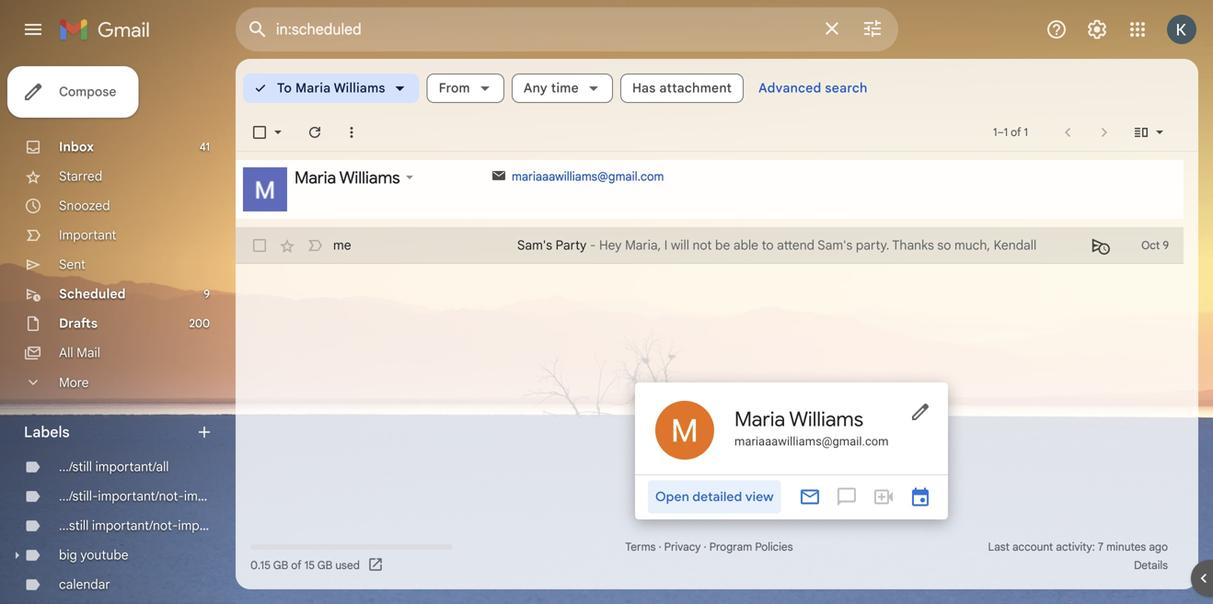 Task type: locate. For each thing, give the bounding box(es) containing it.
oct 9
[[1142, 239, 1169, 253]]

important up ...still important/not-important link
[[184, 489, 241, 505]]

sam's left party
[[517, 238, 553, 254]]

0.15 gb of 15 gb used
[[250, 559, 360, 573]]

0 horizontal spatial sam's
[[517, 238, 553, 254]]

gb right 15
[[317, 559, 333, 573]]

41
[[200, 140, 210, 154]]

to
[[762, 238, 774, 254]]

not
[[693, 238, 712, 254]]

0 horizontal spatial 9
[[204, 288, 210, 302]]

row
[[236, 227, 1184, 264]]

party.
[[856, 238, 890, 254]]

maria inside to maria williams dropdown button
[[296, 80, 331, 96]]

.../still important/all
[[59, 459, 169, 476]]

0 vertical spatial williams
[[334, 80, 386, 96]]

None checkbox
[[250, 237, 269, 255]]

scheduled link
[[59, 286, 126, 302]]

to
[[277, 80, 292, 96]]

important down .../still-important/not-important link
[[178, 518, 235, 535]]

0 vertical spatial 9
[[1163, 239, 1169, 253]]

important/not- down .../still-important/not-important link
[[92, 518, 178, 535]]

information card element
[[635, 383, 948, 520]]

0 horizontal spatial ·
[[659, 541, 662, 555]]

·
[[659, 541, 662, 555], [704, 541, 707, 555]]

calendar link
[[59, 577, 110, 593]]

sam's left party. at the right top of page
[[818, 238, 853, 254]]

all
[[59, 345, 73, 361]]

9 inside maria williams main content
[[1163, 239, 1169, 253]]

· right terms link
[[659, 541, 662, 555]]

drafts
[[59, 316, 98, 332]]

0 horizontal spatial gb
[[273, 559, 288, 573]]

0 vertical spatial important
[[184, 489, 241, 505]]

policies
[[755, 541, 793, 555]]

mariaaawilliams@gmail.com
[[512, 169, 664, 184]]

starred
[[59, 169, 102, 185]]

compose button
[[7, 66, 139, 118]]

none checkbox inside maria williams main content
[[250, 123, 269, 142]]

settings image
[[1087, 18, 1109, 41]]

sam's
[[517, 238, 553, 254], [818, 238, 853, 254]]

footer
[[236, 539, 1184, 575]]

0 vertical spatial maria
[[296, 80, 331, 96]]

none checkbox inside maria williams main content
[[250, 237, 269, 255]]

gb left of
[[273, 559, 288, 573]]

party
[[556, 238, 587, 254]]

1 sam's from the left
[[517, 238, 553, 254]]

maria down refresh image
[[295, 168, 336, 188]]

1 vertical spatial important/not-
[[92, 518, 178, 535]]

clear search image
[[814, 10, 851, 47]]

row inside maria williams main content
[[236, 227, 1184, 264]]

maria,
[[625, 238, 661, 254]]

to maria williams button
[[243, 74, 420, 103]]

from
[[439, 80, 470, 96]]

important/not- for ...still
[[92, 518, 178, 535]]

1 horizontal spatial sam's
[[818, 238, 853, 254]]

time
[[551, 80, 579, 96]]

of
[[291, 559, 302, 573]]

gb
[[273, 559, 288, 573], [317, 559, 333, 573]]

1 vertical spatial 9
[[204, 288, 210, 302]]

search mail image
[[241, 13, 274, 46]]

important
[[184, 489, 241, 505], [178, 518, 235, 535]]

-
[[590, 238, 596, 254]]

1 vertical spatial maria
[[295, 168, 336, 188]]

account
[[1013, 541, 1054, 555]]

important/not- up ...still important/not-important link
[[98, 489, 184, 505]]

kendall
[[994, 238, 1037, 254]]

9 right oct
[[1163, 239, 1169, 253]]

main menu image
[[22, 18, 44, 41]]

calendar
[[59, 577, 110, 593]]

williams down more icon in the left of the page
[[339, 168, 400, 188]]

row containing me
[[236, 227, 1184, 264]]

scheduled
[[59, 286, 126, 302]]

any time
[[524, 80, 579, 96]]

labels navigation
[[0, 59, 241, 605]]

more image
[[343, 123, 361, 142]]

1 horizontal spatial 9
[[1163, 239, 1169, 253]]

hey
[[599, 238, 622, 254]]

important/not-
[[98, 489, 184, 505], [92, 518, 178, 535]]

0.15
[[250, 559, 271, 573]]

· right 'privacy' link at the right of the page
[[704, 541, 707, 555]]

1 vertical spatial important
[[178, 518, 235, 535]]

2 sam's from the left
[[818, 238, 853, 254]]

maria williams
[[295, 168, 400, 188]]

terms link
[[626, 541, 656, 555]]

details
[[1134, 559, 1168, 573]]

.../still-important/not-important link
[[59, 489, 241, 505]]

minutes
[[1107, 541, 1147, 555]]

None checkbox
[[250, 123, 269, 142]]

1 horizontal spatial gb
[[317, 559, 333, 573]]

williams up more icon in the left of the page
[[334, 80, 386, 96]]

1 horizontal spatial ·
[[704, 541, 707, 555]]

9 up 200
[[204, 288, 210, 302]]

from button
[[427, 74, 504, 103]]

williams
[[334, 80, 386, 96], [339, 168, 400, 188]]

more
[[59, 375, 89, 391]]

oct
[[1142, 239, 1160, 253]]

terms
[[626, 541, 656, 555]]

important/not- for .../still-
[[98, 489, 184, 505]]

0 vertical spatial important/not-
[[98, 489, 184, 505]]

None search field
[[236, 7, 899, 52]]

important for .../still-important/not-important
[[184, 489, 241, 505]]

maria right 'to'
[[296, 80, 331, 96]]

advanced search button
[[752, 72, 875, 105]]

maria
[[296, 80, 331, 96], [295, 168, 336, 188]]

9
[[1163, 239, 1169, 253], [204, 288, 210, 302]]

1 gb from the left
[[273, 559, 288, 573]]



Task type: describe. For each thing, give the bounding box(es) containing it.
inbox link
[[59, 139, 94, 155]]

2 gb from the left
[[317, 559, 333, 573]]

inbox
[[59, 139, 94, 155]]

be
[[715, 238, 730, 254]]

sam's party - hey maria, i will not be able to attend sam's party. thanks so much, kendall
[[517, 238, 1037, 254]]

9 inside 'labels' navigation
[[204, 288, 210, 302]]

sent
[[59, 257, 86, 273]]

follow link to manage storage image
[[367, 557, 386, 575]]

compose
[[59, 84, 116, 100]]

privacy
[[665, 541, 701, 555]]

...still important/not-important
[[59, 518, 235, 535]]

last account activity: 7 minutes ago details
[[989, 541, 1168, 573]]

7
[[1098, 541, 1104, 555]]

drafts link
[[59, 316, 98, 332]]

Search mail text field
[[276, 20, 810, 39]]

starred link
[[59, 169, 102, 185]]

has
[[633, 80, 656, 96]]

snoozed link
[[59, 198, 110, 214]]

2 · from the left
[[704, 541, 707, 555]]

so
[[938, 238, 952, 254]]

terms · privacy · program policies
[[626, 541, 793, 555]]

15
[[304, 559, 315, 573]]

thanks
[[893, 238, 934, 254]]

refresh image
[[306, 123, 324, 142]]

last
[[989, 541, 1010, 555]]

program
[[710, 541, 753, 555]]

search
[[825, 80, 868, 96]]

advanced search
[[759, 80, 868, 96]]

footer containing terms
[[236, 539, 1184, 575]]

details link
[[1134, 559, 1168, 573]]

mail
[[77, 345, 100, 361]]

will
[[671, 238, 690, 254]]

has attachment button
[[621, 74, 744, 103]]

labels
[[24, 424, 70, 442]]

all mail link
[[59, 345, 100, 361]]

to maria williams
[[277, 80, 386, 96]]

.../still-
[[59, 489, 98, 505]]

1 vertical spatial williams
[[339, 168, 400, 188]]

activity:
[[1056, 541, 1096, 555]]

important link
[[59, 227, 116, 244]]

maria williams main content
[[236, 59, 1199, 590]]

used
[[335, 559, 360, 573]]

able
[[734, 238, 759, 254]]

privacy link
[[665, 541, 701, 555]]

toggle split pane mode image
[[1133, 123, 1151, 142]]

...still important/not-important link
[[59, 518, 235, 535]]

i
[[665, 238, 668, 254]]

youtube
[[80, 548, 129, 564]]

maria williams footer
[[295, 168, 400, 188]]

big
[[59, 548, 77, 564]]

program policies link
[[710, 541, 793, 555]]

.../still-important/not-important
[[59, 489, 241, 505]]

williams inside dropdown button
[[334, 80, 386, 96]]

any
[[524, 80, 548, 96]]

labels heading
[[24, 424, 195, 442]]

important
[[59, 227, 116, 244]]

much,
[[955, 238, 991, 254]]

attachment
[[660, 80, 732, 96]]

more button
[[0, 368, 221, 398]]

ago
[[1149, 541, 1168, 555]]

me
[[333, 238, 351, 254]]

sent link
[[59, 257, 86, 273]]

snoozed
[[59, 198, 110, 214]]

gmail image
[[59, 11, 159, 48]]

1 · from the left
[[659, 541, 662, 555]]

support image
[[1046, 18, 1068, 41]]

.../still
[[59, 459, 92, 476]]

.../still important/all link
[[59, 459, 169, 476]]

all mail
[[59, 345, 100, 361]]

any time button
[[512, 74, 613, 103]]

actions image
[[400, 169, 419, 187]]

200
[[189, 317, 210, 331]]

advanced search options image
[[854, 10, 891, 47]]

important/all
[[95, 459, 169, 476]]

big youtube
[[59, 548, 129, 564]]

advanced
[[759, 80, 822, 96]]

attend
[[777, 238, 815, 254]]

...still
[[59, 518, 89, 535]]

has attachment
[[633, 80, 732, 96]]

important for ...still important/not-important
[[178, 518, 235, 535]]

big youtube link
[[59, 548, 129, 564]]



Task type: vqa. For each thing, say whether or not it's contained in the screenshot.
the top DEWDROP
no



